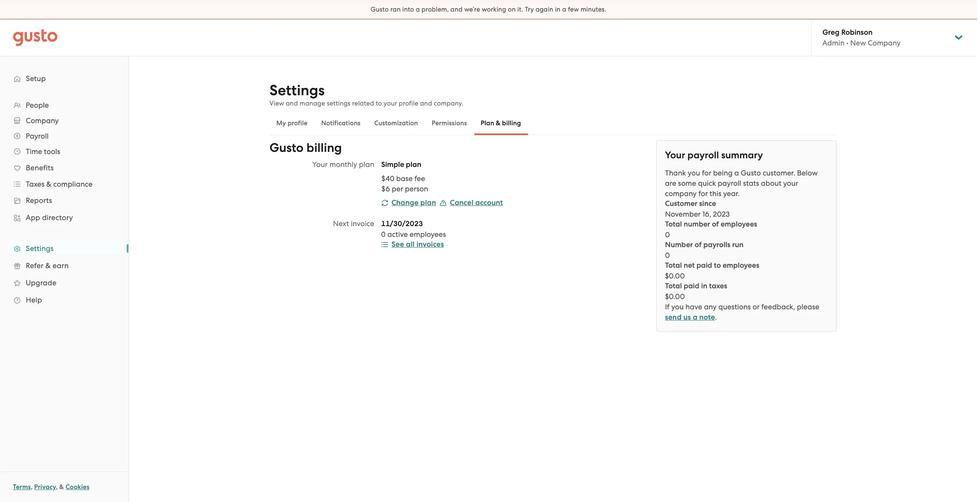 Task type: vqa. For each thing, say whether or not it's contained in the screenshot.


Task type: locate. For each thing, give the bounding box(es) containing it.
0 horizontal spatial ,
[[31, 484, 33, 491]]

1 horizontal spatial your
[[783, 179, 798, 188]]

company inside greg robinson admin • new company
[[868, 39, 901, 47]]

settings up the manage
[[269, 82, 325, 99]]

& for earn
[[45, 262, 51, 270]]

& right plan
[[496, 119, 500, 127]]

robinson
[[841, 28, 873, 37]]

base
[[396, 174, 413, 183]]

questions
[[718, 303, 751, 311]]

in inside thank you for being a gusto customer. below are some quick payroll stats about your company for this year. customer since november 16, 2023 total number of employees 0 number of payrolls run 0 total net paid to employees $0.00 total paid in taxes $0.00 if you have any questions or feedback, please send us a note .
[[701, 282, 707, 291]]

& left 'earn'
[[45, 262, 51, 270]]

& left cookies 'button'
[[59, 484, 64, 491]]

gusto
[[371, 6, 389, 13], [269, 140, 304, 155], [741, 169, 761, 177]]

1 total from the top
[[665, 220, 682, 229]]

& for billing
[[496, 119, 500, 127]]

1 vertical spatial of
[[695, 240, 702, 250]]

0 vertical spatial of
[[712, 220, 719, 229]]

change plan link
[[381, 198, 436, 207]]

cancel
[[450, 198, 473, 207]]

$0.00 up if at right
[[665, 292, 685, 301]]

profile
[[399, 100, 418, 107], [288, 119, 308, 127]]

your for your payroll summary
[[665, 149, 685, 161]]

1 vertical spatial to
[[714, 261, 721, 270]]

0 vertical spatial total
[[665, 220, 682, 229]]

people
[[26, 101, 49, 110]]

it.
[[517, 6, 523, 13]]

thank
[[665, 169, 686, 177]]

customer.
[[763, 169, 795, 177]]

if
[[665, 303, 670, 311]]

next
[[333, 219, 349, 228]]

2 horizontal spatial gusto
[[741, 169, 761, 177]]

notifications
[[321, 119, 360, 127]]

0 horizontal spatial gusto
[[269, 140, 304, 155]]

net
[[684, 261, 695, 270]]

0 vertical spatial company
[[868, 39, 901, 47]]

1 horizontal spatial to
[[714, 261, 721, 270]]

of
[[712, 220, 719, 229], [695, 240, 702, 250]]

of down 2023
[[712, 220, 719, 229]]

plan & billing button
[[474, 113, 528, 134]]

cancel account
[[450, 198, 503, 207]]

for up quick
[[702, 169, 711, 177]]

11/30/2023 list
[[381, 219, 575, 240]]

plan down 'person'
[[420, 198, 436, 207]]

taxes & compliance
[[26, 180, 93, 189]]

customization
[[374, 119, 418, 127]]

setup link
[[9, 71, 120, 86]]

upgrade
[[26, 279, 56, 287]]

or
[[753, 303, 760, 311]]

terms link
[[13, 484, 31, 491]]

related
[[352, 100, 374, 107]]

send
[[665, 313, 682, 322]]

your down customer.
[[783, 179, 798, 188]]

1 horizontal spatial company
[[868, 39, 901, 47]]

2 total from the top
[[665, 261, 682, 270]]

tools
[[44, 147, 60, 156]]

company
[[665, 189, 697, 198]]

list containing $40 base fee
[[381, 174, 575, 194]]

1 horizontal spatial list
[[381, 174, 575, 194]]

help link
[[9, 292, 120, 308]]

send us a note link
[[665, 313, 715, 322]]

for down quick
[[698, 189, 708, 198]]

1 vertical spatial billing
[[306, 140, 342, 155]]

profile up customization
[[399, 100, 418, 107]]

any
[[704, 303, 717, 311]]

1 horizontal spatial settings
[[269, 82, 325, 99]]

1 vertical spatial gusto
[[269, 140, 304, 155]]

0 vertical spatial billing
[[502, 119, 521, 127]]

total down november
[[665, 220, 682, 229]]

1 vertical spatial profile
[[288, 119, 308, 127]]

0 horizontal spatial list
[[0, 97, 128, 309]]

being
[[713, 169, 733, 177]]

$0.00
[[665, 272, 685, 280], [665, 292, 685, 301]]

& inside dropdown button
[[46, 180, 52, 189]]

we're
[[464, 6, 480, 13]]

and
[[450, 6, 463, 13], [286, 100, 298, 107], [420, 100, 432, 107]]

you up some
[[688, 169, 700, 177]]

your down 'gusto billing'
[[312, 160, 328, 169]]

paid
[[696, 261, 712, 270], [684, 282, 699, 291]]

company.
[[434, 100, 463, 107]]

2 vertical spatial employees
[[723, 261, 759, 270]]

company right the new
[[868, 39, 901, 47]]

billing right plan
[[502, 119, 521, 127]]

list
[[0, 97, 128, 309], [381, 174, 575, 194], [665, 199, 827, 302]]

0 horizontal spatial and
[[286, 100, 298, 107]]

list containing customer since
[[665, 199, 827, 302]]

0 vertical spatial your
[[384, 100, 397, 107]]

try
[[525, 6, 534, 13]]

quick
[[698, 179, 716, 188]]

a
[[416, 6, 420, 13], [562, 6, 566, 13], [734, 169, 739, 177], [693, 313, 697, 322]]

list for your monthly plan
[[381, 174, 575, 194]]

and left "company."
[[420, 100, 432, 107]]

change
[[391, 198, 419, 207]]

plan up "fee"
[[406, 160, 421, 169]]

settings for settings
[[26, 244, 54, 253]]

simple plan
[[381, 160, 421, 169]]

.
[[715, 313, 717, 322]]

help
[[26, 296, 42, 304]]

1 horizontal spatial you
[[688, 169, 700, 177]]

employees up invoices
[[410, 230, 446, 239]]

payroll up the year.
[[718, 179, 741, 188]]

2 , from the left
[[56, 484, 58, 491]]

for
[[702, 169, 711, 177], [698, 189, 708, 198]]

total left net
[[665, 261, 682, 270]]

1 horizontal spatial profile
[[399, 100, 418, 107]]

1 vertical spatial in
[[701, 282, 707, 291]]

0 horizontal spatial settings
[[26, 244, 54, 253]]

on
[[508, 6, 516, 13]]

a left few in the top of the page
[[562, 6, 566, 13]]

profile right my
[[288, 119, 308, 127]]

your up thank
[[665, 149, 685, 161]]

your up customization button
[[384, 100, 397, 107]]

2 $0.00 from the top
[[665, 292, 685, 301]]

customization button
[[367, 113, 425, 134]]

2 horizontal spatial and
[[450, 6, 463, 13]]

paid down net
[[684, 282, 699, 291]]

active
[[387, 230, 408, 239]]

,
[[31, 484, 33, 491], [56, 484, 58, 491]]

gusto left the ran
[[371, 6, 389, 13]]

1 horizontal spatial and
[[420, 100, 432, 107]]

account
[[475, 198, 503, 207]]

0 horizontal spatial your
[[312, 160, 328, 169]]

working
[[482, 6, 506, 13]]

please
[[797, 303, 819, 311]]

&
[[496, 119, 500, 127], [46, 180, 52, 189], [45, 262, 51, 270], [59, 484, 64, 491]]

settings view and manage settings related to your profile and company.
[[269, 82, 463, 107]]

& inside button
[[496, 119, 500, 127]]

0 horizontal spatial profile
[[288, 119, 308, 127]]

0 vertical spatial employees
[[721, 220, 757, 229]]

0 horizontal spatial to
[[376, 100, 382, 107]]

2 vertical spatial total
[[665, 282, 682, 291]]

& for compliance
[[46, 180, 52, 189]]

, left cookies 'button'
[[56, 484, 58, 491]]

settings inside settings view and manage settings related to your profile and company.
[[269, 82, 325, 99]]

again
[[535, 6, 553, 13]]

, left privacy link
[[31, 484, 33, 491]]

privacy link
[[34, 484, 56, 491]]

0 left active
[[381, 230, 386, 239]]

0 horizontal spatial of
[[695, 240, 702, 250]]

0 horizontal spatial company
[[26, 116, 59, 125]]

0 vertical spatial profile
[[399, 100, 418, 107]]

0 vertical spatial you
[[688, 169, 700, 177]]

1 horizontal spatial in
[[701, 282, 707, 291]]

thank you for being a gusto customer. below are some quick payroll stats about your company for this year. customer since november 16, 2023 total number of employees 0 number of payrolls run 0 total net paid to employees $0.00 total paid in taxes $0.00 if you have any questions or feedback, please send us a note .
[[665, 169, 819, 322]]

0 up number
[[665, 231, 670, 239]]

in left taxes
[[701, 282, 707, 291]]

since
[[699, 199, 716, 208]]

0 vertical spatial $0.00
[[665, 272, 685, 280]]

settings up refer
[[26, 244, 54, 253]]

billing up monthly
[[306, 140, 342, 155]]

$0.00 down net
[[665, 272, 685, 280]]

in
[[555, 6, 560, 13], [701, 282, 707, 291]]

1 vertical spatial employees
[[410, 230, 446, 239]]

1 vertical spatial you
[[671, 303, 684, 311]]

company down people
[[26, 116, 59, 125]]

taxes
[[709, 282, 727, 291]]

in right the again
[[555, 6, 560, 13]]

0 horizontal spatial your
[[384, 100, 397, 107]]

0 vertical spatial gusto
[[371, 6, 389, 13]]

total up if at right
[[665, 282, 682, 291]]

into
[[402, 6, 414, 13]]

greg robinson admin • new company
[[822, 28, 901, 47]]

1 vertical spatial total
[[665, 261, 682, 270]]

1 horizontal spatial gusto
[[371, 6, 389, 13]]

& right taxes at top left
[[46, 180, 52, 189]]

1 , from the left
[[31, 484, 33, 491]]

gusto up stats
[[741, 169, 761, 177]]

0 horizontal spatial you
[[671, 303, 684, 311]]

plan for simple
[[406, 160, 421, 169]]

1 vertical spatial your
[[783, 179, 798, 188]]

to right related
[[376, 100, 382, 107]]

1 horizontal spatial billing
[[502, 119, 521, 127]]

your inside thank you for being a gusto customer. below are some quick payroll stats about your company for this year. customer since november 16, 2023 total number of employees 0 number of payrolls run 0 total net paid to employees $0.00 total paid in taxes $0.00 if you have any questions or feedback, please send us a note .
[[783, 179, 798, 188]]

2 vertical spatial gusto
[[741, 169, 761, 177]]

and left we're
[[450, 6, 463, 13]]

earn
[[53, 262, 69, 270]]

1 horizontal spatial ,
[[56, 484, 58, 491]]

notifications button
[[314, 113, 367, 134]]

0
[[381, 230, 386, 239], [665, 231, 670, 239], [665, 251, 670, 260]]

employees down 2023
[[721, 220, 757, 229]]

payroll button
[[9, 128, 120, 144]]

payroll inside thank you for being a gusto customer. below are some quick payroll stats about your company for this year. customer since november 16, 2023 total number of employees 0 number of payrolls run 0 total net paid to employees $0.00 total paid in taxes $0.00 if you have any questions or feedback, please send us a note .
[[718, 179, 741, 188]]

2 horizontal spatial list
[[665, 199, 827, 302]]

1 horizontal spatial your
[[665, 149, 685, 161]]

profile inside settings view and manage settings related to your profile and company.
[[399, 100, 418, 107]]

setup
[[26, 74, 46, 83]]

plan right monthly
[[359, 160, 374, 169]]

and right "view"
[[286, 100, 298, 107]]

paid right net
[[696, 261, 712, 270]]

settings inside settings link
[[26, 244, 54, 253]]

payroll up 'being'
[[687, 149, 719, 161]]

1 vertical spatial payroll
[[718, 179, 741, 188]]

0 vertical spatial settings
[[269, 82, 325, 99]]

some
[[678, 179, 696, 188]]

gusto down my
[[269, 140, 304, 155]]

0 horizontal spatial in
[[555, 6, 560, 13]]

you right if at right
[[671, 303, 684, 311]]

0 vertical spatial to
[[376, 100, 382, 107]]

employees down run
[[723, 261, 759, 270]]

settings
[[269, 82, 325, 99], [26, 244, 54, 253]]

to down the payrolls
[[714, 261, 721, 270]]

cookies button
[[66, 482, 89, 493]]

1 vertical spatial settings
[[26, 244, 54, 253]]

plan
[[481, 119, 494, 127]]

my profile
[[276, 119, 308, 127]]

1 vertical spatial company
[[26, 116, 59, 125]]

0 vertical spatial for
[[702, 169, 711, 177]]

of left the payrolls
[[695, 240, 702, 250]]

employees inside 11/30/2023 0 active employees
[[410, 230, 446, 239]]

taxes
[[26, 180, 45, 189]]

1 vertical spatial $0.00
[[665, 292, 685, 301]]



Task type: describe. For each thing, give the bounding box(es) containing it.
few
[[568, 6, 579, 13]]

upgrade link
[[9, 275, 120, 291]]

view
[[269, 100, 284, 107]]

my profile button
[[269, 113, 314, 134]]

company button
[[9, 113, 120, 128]]

compliance
[[53, 180, 93, 189]]

reports
[[26, 196, 52, 205]]

payrolls
[[703, 240, 730, 250]]

time tools button
[[9, 144, 120, 159]]

11/30/2023
[[381, 219, 423, 228]]

number
[[684, 220, 710, 229]]

gusto billing
[[269, 140, 342, 155]]

$40 base fee $6 per person
[[381, 174, 428, 193]]

list for your payroll summary
[[665, 199, 827, 302]]

benefits
[[26, 164, 54, 172]]

gusto navigation element
[[0, 56, 128, 323]]

change plan
[[391, 198, 436, 207]]

privacy
[[34, 484, 56, 491]]

company inside dropdown button
[[26, 116, 59, 125]]

list containing people
[[0, 97, 128, 309]]

$6
[[381, 185, 390, 193]]

terms , privacy , & cookies
[[13, 484, 89, 491]]

year.
[[723, 189, 740, 198]]

customer
[[665, 199, 697, 208]]

0 vertical spatial in
[[555, 6, 560, 13]]

your inside settings view and manage settings related to your profile and company.
[[384, 100, 397, 107]]

simple
[[381, 160, 404, 169]]

monthly
[[329, 160, 357, 169]]

1 $0.00 from the top
[[665, 272, 685, 280]]

refer
[[26, 262, 44, 270]]

all
[[406, 240, 415, 249]]

refer & earn link
[[9, 258, 120, 274]]

minutes.
[[581, 6, 606, 13]]

this
[[710, 189, 721, 198]]

permissions button
[[425, 113, 474, 134]]

2023
[[713, 210, 730, 219]]

time tools
[[26, 147, 60, 156]]

my
[[276, 119, 286, 127]]

to inside settings view and manage settings related to your profile and company.
[[376, 100, 382, 107]]

•
[[846, 39, 848, 47]]

gusto ran into a problem, and we're working on it. try again in a few minutes.
[[371, 6, 606, 13]]

permissions
[[432, 119, 467, 127]]

us
[[683, 313, 691, 322]]

per
[[392, 185, 403, 193]]

0 inside 11/30/2023 0 active employees
[[381, 230, 386, 239]]

0 horizontal spatial billing
[[306, 140, 342, 155]]

plan for change
[[420, 198, 436, 207]]

your payroll summary
[[665, 149, 763, 161]]

a right us
[[693, 313, 697, 322]]

settings tabs tab list
[[269, 111, 836, 135]]

app directory
[[26, 213, 73, 222]]

your for your monthly plan
[[312, 160, 328, 169]]

fee
[[414, 174, 425, 183]]

gusto inside thank you for being a gusto customer. below are some quick payroll stats about your company for this year. customer since november 16, 2023 total number of employees 0 number of payrolls run 0 total net paid to employees $0.00 total paid in taxes $0.00 if you have any questions or feedback, please send us a note .
[[741, 169, 761, 177]]

cancel account link
[[440, 198, 503, 207]]

refer & earn
[[26, 262, 69, 270]]

settings link
[[9, 241, 120, 256]]

1 vertical spatial for
[[698, 189, 708, 198]]

summary
[[721, 149, 763, 161]]

number
[[665, 240, 693, 250]]

gusto for gusto ran into a problem, and we're working on it. try again in a few minutes.
[[371, 6, 389, 13]]

november
[[665, 210, 701, 219]]

0 down number
[[665, 251, 670, 260]]

have
[[685, 303, 702, 311]]

gusto for gusto billing
[[269, 140, 304, 155]]

cookies
[[66, 484, 89, 491]]

note
[[699, 313, 715, 322]]

16,
[[702, 210, 711, 219]]

run
[[732, 240, 743, 250]]

1 horizontal spatial of
[[712, 220, 719, 229]]

home image
[[13, 29, 58, 46]]

a right into
[[416, 6, 420, 13]]

invoices
[[416, 240, 444, 249]]

benefits link
[[9, 160, 120, 176]]

0 vertical spatial paid
[[696, 261, 712, 270]]

profile inside button
[[288, 119, 308, 127]]

a right 'being'
[[734, 169, 739, 177]]

taxes & compliance button
[[9, 177, 120, 192]]

3 total from the top
[[665, 282, 682, 291]]

next invoice
[[333, 219, 374, 228]]

app
[[26, 213, 40, 222]]

0 vertical spatial payroll
[[687, 149, 719, 161]]

to inside thank you for being a gusto customer. below are some quick payroll stats about your company for this year. customer since november 16, 2023 total number of employees 0 number of payrolls run 0 total net paid to employees $0.00 total paid in taxes $0.00 if you have any questions or feedback, please send us a note .
[[714, 261, 721, 270]]

people button
[[9, 97, 120, 113]]

person
[[405, 185, 428, 193]]

terms
[[13, 484, 31, 491]]

below
[[797, 169, 818, 177]]

admin
[[822, 39, 845, 47]]

problem,
[[422, 6, 449, 13]]

settings for settings view and manage settings related to your profile and company.
[[269, 82, 325, 99]]

see
[[391, 240, 404, 249]]

settings
[[327, 100, 350, 107]]

app directory link
[[9, 210, 120, 225]]

invoice
[[351, 219, 374, 228]]

payroll
[[26, 132, 49, 140]]

manage
[[300, 100, 325, 107]]

your monthly plan
[[312, 160, 374, 169]]

1 vertical spatial paid
[[684, 282, 699, 291]]

time
[[26, 147, 42, 156]]

billing inside button
[[502, 119, 521, 127]]



